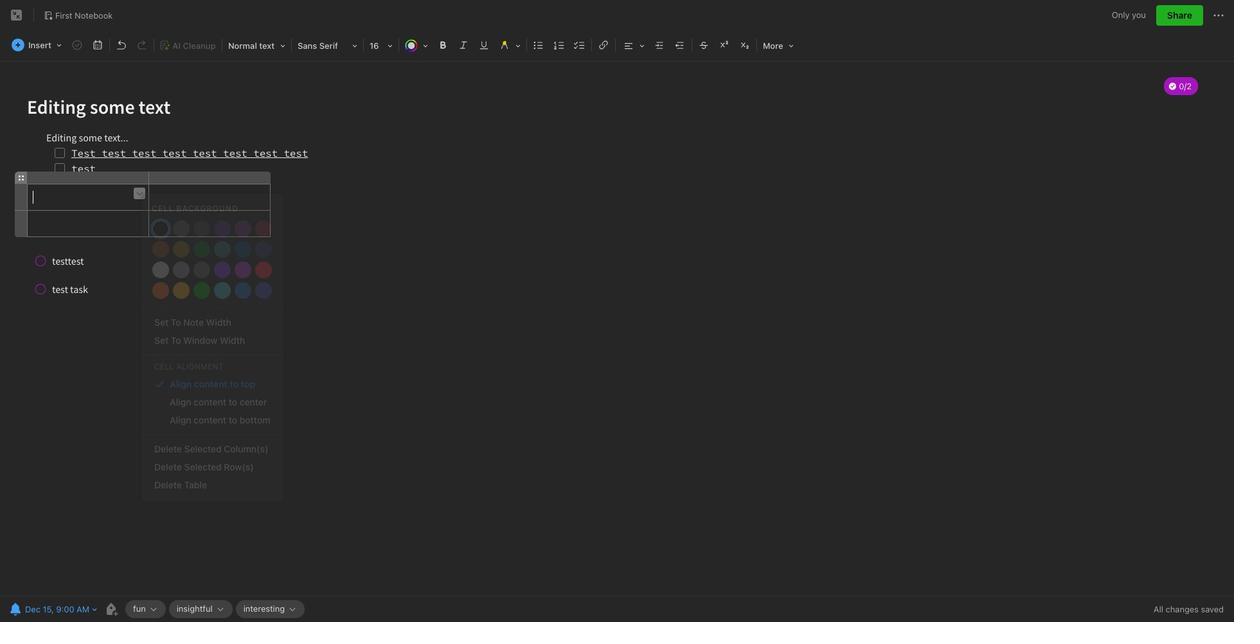 Task type: locate. For each thing, give the bounding box(es) containing it.
Font color field
[[401, 36, 433, 55]]

fun
[[133, 604, 146, 614]]

saved
[[1202, 605, 1225, 615]]

all changes saved
[[1154, 605, 1225, 615]]

notebook
[[75, 10, 113, 20]]

fun Tag actions field
[[146, 605, 158, 614]]

Font family field
[[293, 36, 362, 55]]

interesting Tag actions field
[[285, 605, 297, 614]]

Heading level field
[[224, 36, 290, 55]]

insightful
[[177, 604, 213, 614]]

calendar event image
[[89, 36, 107, 54]]

normal text
[[228, 41, 275, 51]]

fun button
[[125, 601, 166, 619]]

more
[[763, 41, 784, 51]]

add tag image
[[104, 602, 119, 617]]

text
[[259, 41, 275, 51]]

checklist image
[[571, 36, 589, 54]]

subscript image
[[736, 36, 754, 54]]

interesting
[[244, 604, 285, 614]]

Highlight field
[[495, 36, 525, 55]]

share button
[[1157, 5, 1204, 26]]

undo image
[[113, 36, 131, 54]]

insightful Tag actions field
[[213, 605, 225, 614]]

share
[[1168, 10, 1193, 21]]

all
[[1154, 605, 1164, 615]]



Task type: describe. For each thing, give the bounding box(es) containing it.
changes
[[1166, 605, 1199, 615]]

9:00
[[56, 605, 74, 615]]

dec 15, 9:00 am button
[[6, 601, 91, 619]]

collapse note image
[[9, 8, 24, 23]]

superscript image
[[716, 36, 734, 54]]

dec
[[25, 605, 40, 615]]

outdent image
[[671, 36, 689, 54]]

you
[[1133, 10, 1147, 20]]

15,
[[43, 605, 54, 615]]

Insert field
[[8, 36, 66, 54]]

first notebook button
[[39, 6, 117, 24]]

first
[[55, 10, 72, 20]]

more actions image
[[1212, 8, 1227, 23]]

bold image
[[434, 36, 452, 54]]

first notebook
[[55, 10, 113, 20]]

am
[[77, 605, 89, 615]]

interesting button
[[236, 601, 305, 619]]

More field
[[759, 36, 799, 55]]

indent image
[[651, 36, 669, 54]]

only
[[1113, 10, 1130, 20]]

note window element
[[0, 0, 1235, 623]]

normal
[[228, 41, 257, 51]]

numbered list image
[[551, 36, 569, 54]]

Font size field
[[365, 36, 397, 55]]

serif
[[319, 41, 338, 51]]

strikethrough image
[[695, 36, 713, 54]]

insert link image
[[595, 36, 613, 54]]

More actions field
[[1212, 5, 1227, 26]]

16
[[370, 41, 379, 51]]

insert
[[28, 40, 51, 50]]

Edit reminder field
[[6, 601, 98, 619]]

Alignment field
[[617, 36, 650, 55]]

bulleted list image
[[530, 36, 548, 54]]

sans serif
[[298, 41, 338, 51]]

sans
[[298, 41, 317, 51]]

italic image
[[455, 36, 473, 54]]

underline image
[[475, 36, 493, 54]]

insightful button
[[169, 601, 233, 619]]

Note Editor text field
[[0, 62, 1235, 596]]

dec 15, 9:00 am
[[25, 605, 89, 615]]

only you
[[1113, 10, 1147, 20]]



Task type: vqa. For each thing, say whether or not it's contained in the screenshot.
All changes saved
yes



